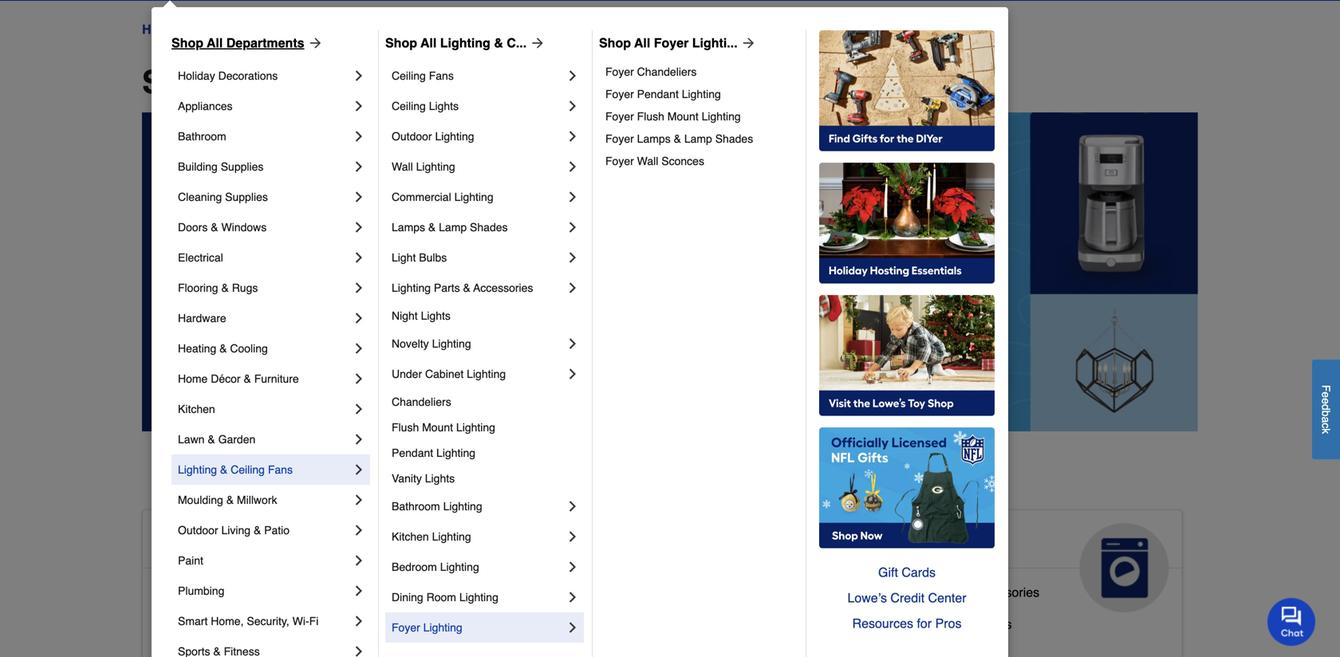 Task type: vqa. For each thing, say whether or not it's contained in the screenshot.
Kitchenaid -
no



Task type: locate. For each thing, give the bounding box(es) containing it.
1 horizontal spatial arrow right image
[[527, 35, 546, 51]]

0 horizontal spatial appliances
[[178, 100, 233, 112]]

1 vertical spatial accessible
[[156, 585, 217, 600]]

find gifts for the diyer. image
[[819, 30, 995, 152]]

foyer up foyer wall sconces
[[605, 132, 634, 145]]

1 horizontal spatial appliances
[[866, 530, 986, 555]]

0 vertical spatial accessories
[[473, 282, 533, 294]]

1 vertical spatial mount
[[422, 421, 453, 434]]

home,
[[211, 615, 244, 628]]

all up ceiling fans
[[421, 35, 437, 50]]

foyer for foyer lighting
[[392, 621, 420, 634]]

chevron right image for cleaning supplies
[[351, 189, 367, 205]]

& down light bulbs link
[[463, 282, 471, 294]]

e
[[1320, 392, 1333, 398], [1320, 398, 1333, 404]]

0 vertical spatial appliances link
[[178, 91, 351, 121]]

accessible up smart in the left bottom of the page
[[156, 585, 217, 600]]

doors & windows
[[178, 221, 267, 234]]

sconces
[[662, 155, 704, 168]]

lights for vanity lights
[[425, 472, 455, 485]]

1 horizontal spatial outdoor
[[392, 130, 432, 143]]

arrow right image
[[304, 35, 324, 51], [527, 35, 546, 51]]

arrow right image
[[738, 35, 757, 51]]

ceiling for ceiling fans
[[392, 69, 426, 82]]

parts down bulbs
[[434, 282, 460, 294]]

for
[[917, 616, 932, 631]]

appliances link down decorations
[[178, 91, 351, 121]]

&
[[494, 35, 503, 50], [674, 132, 681, 145], [211, 221, 218, 234], [428, 221, 436, 234], [221, 282, 229, 294], [463, 282, 471, 294], [219, 342, 227, 355], [244, 373, 251, 385], [208, 433, 215, 446], [220, 463, 228, 476], [226, 494, 234, 507], [254, 524, 261, 537], [592, 530, 608, 555], [959, 585, 968, 600], [925, 617, 933, 632], [620, 643, 629, 657]]

shades down commercial lighting link
[[470, 221, 508, 234]]

dining
[[392, 591, 423, 604]]

accessible bathroom
[[156, 585, 275, 600]]

1 horizontal spatial lamps
[[637, 132, 671, 145]]

lamps up light
[[392, 221, 425, 234]]

1 vertical spatial furniture
[[632, 643, 683, 657]]

home for home
[[142, 22, 177, 37]]

2 horizontal spatial shop
[[599, 35, 631, 50]]

heating & cooling
[[178, 342, 268, 355]]

0 vertical spatial bedroom
[[392, 561, 437, 574]]

fans
[[429, 69, 454, 82], [268, 463, 293, 476]]

foyer up "foyer pendant lighting"
[[605, 65, 634, 78]]

shop inside shop all foyer lighti... link
[[599, 35, 631, 50]]

0 horizontal spatial wall
[[392, 160, 413, 173]]

shop all lighting & c... link
[[385, 34, 546, 53]]

supplies up windows
[[225, 191, 268, 203]]

1 vertical spatial lamp
[[439, 221, 467, 234]]

outdoor
[[392, 130, 432, 143], [178, 524, 218, 537]]

shop for shop all departments
[[172, 35, 203, 50]]

lighting up night
[[392, 282, 431, 294]]

accessible down the moulding
[[156, 530, 272, 555]]

lighting parts & accessories
[[392, 282, 533, 294]]

0 vertical spatial home
[[142, 22, 177, 37]]

ceiling up the millwork
[[231, 463, 265, 476]]

2 accessible from the top
[[156, 585, 217, 600]]

lighting down flush mount lighting
[[436, 447, 476, 459]]

commercial lighting
[[392, 191, 493, 203]]

lighting inside 'link'
[[435, 130, 474, 143]]

pendant down 'foyer chandeliers'
[[637, 88, 679, 101]]

0 vertical spatial chandeliers
[[637, 65, 697, 78]]

accessories up chillers
[[971, 585, 1040, 600]]

flush inside 'link'
[[637, 110, 664, 123]]

0 horizontal spatial bedroom
[[220, 617, 272, 632]]

novelty lighting
[[392, 337, 471, 350]]

lighting
[[440, 35, 490, 50], [682, 88, 721, 101], [702, 110, 741, 123], [435, 130, 474, 143], [416, 160, 455, 173], [454, 191, 493, 203], [392, 282, 431, 294], [432, 337, 471, 350], [467, 368, 506, 381], [456, 421, 495, 434], [436, 447, 476, 459], [178, 463, 217, 476], [443, 500, 482, 513], [432, 530, 471, 543], [440, 561, 479, 574], [459, 591, 498, 604], [423, 621, 462, 634]]

0 vertical spatial lights
[[429, 100, 459, 112]]

shop inside shop all departments link
[[172, 35, 203, 50]]

shop up the holiday
[[172, 35, 203, 50]]

arrow right image inside shop all lighting & c... link
[[527, 35, 546, 51]]

0 horizontal spatial kitchen
[[178, 403, 215, 416]]

lowe's credit center link
[[819, 586, 995, 611]]

accessories up night lights link
[[473, 282, 533, 294]]

appliances link up chillers
[[854, 510, 1182, 613]]

foyer inside 'link'
[[605, 110, 634, 123]]

foyer down "foyer pendant lighting"
[[605, 110, 634, 123]]

accessible for accessible bathroom
[[156, 585, 217, 600]]

appliance
[[866, 585, 923, 600]]

chevron right image for lamps & lamp shades
[[565, 219, 581, 235]]

fans up ceiling lights at the top left of page
[[429, 69, 454, 82]]

& right animal
[[592, 530, 608, 555]]

1 vertical spatial fans
[[268, 463, 293, 476]]

chandeliers down the under
[[392, 396, 451, 408]]

chevron right image for electrical
[[351, 250, 367, 266]]

chevron right image for home décor & furniture
[[351, 371, 367, 387]]

0 vertical spatial outdoor
[[392, 130, 432, 143]]

0 vertical spatial ceiling
[[392, 69, 426, 82]]

doors & windows link
[[178, 212, 351, 243]]

0 vertical spatial mount
[[668, 110, 699, 123]]

lamp down foyer flush mount lighting 'link'
[[684, 132, 712, 145]]

lamp
[[684, 132, 712, 145], [439, 221, 467, 234]]

0 horizontal spatial shades
[[470, 221, 508, 234]]

wall up commercial
[[392, 160, 413, 173]]

lighting up under cabinet lighting
[[432, 337, 471, 350]]

0 vertical spatial flush
[[637, 110, 664, 123]]

1 vertical spatial outdoor
[[178, 524, 218, 537]]

1 vertical spatial appliances
[[866, 530, 986, 555]]

1 horizontal spatial shop
[[385, 35, 417, 50]]

garden
[[218, 433, 256, 446]]

e up b
[[1320, 398, 1333, 404]]

arrow right image up shop all departments
[[304, 35, 324, 51]]

ceiling down ceiling fans
[[392, 100, 426, 112]]

foyer chandeliers link
[[605, 61, 795, 83]]

1 horizontal spatial wall
[[637, 155, 658, 168]]

lighting up ceiling fans link
[[440, 35, 490, 50]]

1 horizontal spatial pet
[[614, 530, 649, 555]]

lamps up foyer wall sconces
[[637, 132, 671, 145]]

lights inside ceiling lights link
[[429, 100, 459, 112]]

2 vertical spatial accessible
[[156, 617, 217, 632]]

foyer for foyer lamps & lamp shades
[[605, 132, 634, 145]]

chevron right image for bathroom
[[351, 128, 367, 144]]

mount up pendant lighting
[[422, 421, 453, 434]]

appliances up cards
[[866, 530, 986, 555]]

0 vertical spatial lamp
[[684, 132, 712, 145]]

e up d
[[1320, 392, 1333, 398]]

ceiling for ceiling lights
[[392, 100, 426, 112]]

1 shop from the left
[[172, 35, 203, 50]]

accessories inside appliance parts & accessories link
[[971, 585, 1040, 600]]

accessible inside accessible bedroom link
[[156, 617, 217, 632]]

beverage & wine chillers link
[[866, 613, 1012, 645]]

home inside accessible home "link"
[[278, 530, 341, 555]]

lights
[[429, 100, 459, 112], [421, 310, 451, 322], [425, 472, 455, 485]]

parts inside lighting parts & accessories "link"
[[434, 282, 460, 294]]

chevron right image for bathroom lighting
[[565, 499, 581, 515]]

0 vertical spatial lamps
[[637, 132, 671, 145]]

0 horizontal spatial pet
[[511, 643, 530, 657]]

kitchen for kitchen
[[178, 403, 215, 416]]

parts for appliance
[[926, 585, 956, 600]]

2 vertical spatial home
[[278, 530, 341, 555]]

1 vertical spatial home
[[178, 373, 208, 385]]

lights up the outdoor lighting
[[429, 100, 459, 112]]

3 accessible from the top
[[156, 617, 217, 632]]

appliances
[[178, 100, 233, 112], [866, 530, 986, 555]]

0 horizontal spatial home
[[142, 22, 177, 37]]

departments up the outdoor lighting
[[279, 64, 474, 101]]

lights up novelty lighting at bottom
[[421, 310, 451, 322]]

outdoor down the moulding
[[178, 524, 218, 537]]

chevron right image for plumbing
[[351, 583, 367, 599]]

mount inside foyer flush mount lighting 'link'
[[668, 110, 699, 123]]

lighting up the pendant lighting link
[[456, 421, 495, 434]]

under cabinet lighting link
[[392, 359, 565, 389]]

arrow right image up ceiling fans link
[[527, 35, 546, 51]]

beds,
[[534, 643, 566, 657]]

accessible home image
[[369, 523, 458, 613]]

0 vertical spatial pet
[[614, 530, 649, 555]]

2 vertical spatial supplies
[[568, 611, 617, 625]]

foyer inside "link"
[[605, 88, 634, 101]]

shop all lighting & c...
[[385, 35, 527, 50]]

foyer down 'foyer chandeliers'
[[605, 88, 634, 101]]

shades up "foyer wall sconces" link
[[715, 132, 753, 145]]

chevron right image for outdoor lighting
[[565, 128, 581, 144]]

shop all departments link
[[172, 34, 324, 53]]

outdoor up wall lighting at the left of page
[[392, 130, 432, 143]]

1 horizontal spatial accessories
[[971, 585, 1040, 600]]

1 vertical spatial bathroom
[[392, 500, 440, 513]]

lights for ceiling lights
[[429, 100, 459, 112]]

accessible down plumbing
[[156, 617, 217, 632]]

& up bulbs
[[428, 221, 436, 234]]

lights inside vanity lights link
[[425, 472, 455, 485]]

paint
[[178, 554, 203, 567]]

home inside home décor & furniture link
[[178, 373, 208, 385]]

0 horizontal spatial appliances link
[[178, 91, 351, 121]]

0 vertical spatial bathroom
[[178, 130, 226, 143]]

building supplies
[[178, 160, 264, 173]]

0 vertical spatial shades
[[715, 132, 753, 145]]

all up 'foyer chandeliers'
[[634, 35, 650, 50]]

livestock
[[511, 611, 564, 625]]

electrical link
[[178, 243, 351, 273]]

supplies up pet beds, houses, & furniture link on the bottom of the page
[[568, 611, 617, 625]]

moulding & millwork
[[178, 494, 277, 507]]

lighting down room
[[423, 621, 462, 634]]

1 accessible from the top
[[156, 530, 272, 555]]

holiday decorations
[[178, 69, 278, 82]]

bathroom up the building
[[178, 130, 226, 143]]

foyer pendant lighting
[[605, 88, 721, 101]]

departments up holiday decorations link
[[226, 35, 304, 50]]

outdoor for outdoor living & patio
[[178, 524, 218, 537]]

gift cards link
[[819, 560, 995, 586]]

shop inside shop all lighting & c... link
[[385, 35, 417, 50]]

lighting up dining room lighting
[[440, 561, 479, 574]]

supplies for livestock supplies
[[568, 611, 617, 625]]

1 vertical spatial appliances link
[[854, 510, 1182, 613]]

0 horizontal spatial furniture
[[254, 373, 299, 385]]

ceiling up ceiling lights at the top left of page
[[392, 69, 426, 82]]

hardware link
[[178, 303, 351, 333]]

security,
[[247, 615, 289, 628]]

2 vertical spatial ceiling
[[231, 463, 265, 476]]

lighting up foyer flush mount lighting 'link'
[[682, 88, 721, 101]]

2 arrow right image from the left
[[527, 35, 546, 51]]

1 horizontal spatial home
[[178, 373, 208, 385]]

lighting up the lamps & lamp shades link
[[454, 191, 493, 203]]

chevron right image for heating & cooling
[[351, 341, 367, 357]]

& left patio
[[254, 524, 261, 537]]

chevron right image for doors & windows
[[351, 219, 367, 235]]

1 vertical spatial supplies
[[225, 191, 268, 203]]

1 horizontal spatial shades
[[715, 132, 753, 145]]

lighting down foyer pendant lighting "link" at top
[[702, 110, 741, 123]]

accessible inside accessible home "link"
[[156, 530, 272, 555]]

0 vertical spatial appliances
[[178, 100, 233, 112]]

home
[[142, 22, 177, 37], [178, 373, 208, 385], [278, 530, 341, 555]]

1 horizontal spatial flush
[[637, 110, 664, 123]]

pendant lighting link
[[392, 440, 581, 466]]

1 vertical spatial chandeliers
[[392, 396, 451, 408]]

enjoy savings year-round. no matter what you're shopping for, find what you need at a great price. image
[[142, 112, 1198, 432]]

chandeliers up "foyer pendant lighting"
[[637, 65, 697, 78]]

shop up 'foyer chandeliers'
[[599, 35, 631, 50]]

flush up pendant lighting
[[392, 421, 419, 434]]

1 arrow right image from the left
[[304, 35, 324, 51]]

wall left sconces
[[637, 155, 658, 168]]

kitchen lighting link
[[392, 522, 565, 552]]

1 vertical spatial bedroom
[[220, 617, 272, 632]]

furniture up 'kitchen' link on the bottom left of the page
[[254, 373, 299, 385]]

supplies up the "cleaning supplies"
[[221, 160, 264, 173]]

parts down cards
[[926, 585, 956, 600]]

lamp down commercial lighting
[[439, 221, 467, 234]]

& down the foyer flush mount lighting
[[674, 132, 681, 145]]

pet inside animal & pet care
[[614, 530, 649, 555]]

foyer flush mount lighting link
[[605, 105, 795, 128]]

chevron right image for dining room lighting
[[565, 590, 581, 605]]

1 vertical spatial accessories
[[971, 585, 1040, 600]]

shop
[[172, 35, 203, 50], [385, 35, 417, 50], [599, 35, 631, 50]]

0 horizontal spatial lamps
[[392, 221, 425, 234]]

flush down "foyer pendant lighting"
[[637, 110, 664, 123]]

d
[[1320, 404, 1333, 410]]

1 vertical spatial lamps
[[392, 221, 425, 234]]

night
[[392, 310, 418, 322]]

foyer lamps & lamp shades
[[605, 132, 753, 145]]

ceiling fans link
[[392, 61, 565, 91]]

1 horizontal spatial bedroom
[[392, 561, 437, 574]]

home link
[[142, 20, 177, 39]]

appliances down the holiday
[[178, 100, 233, 112]]

building
[[178, 160, 218, 173]]

parts inside appliance parts & accessories link
[[926, 585, 956, 600]]

animal & pet care link
[[498, 510, 827, 613]]

1 horizontal spatial chandeliers
[[637, 65, 697, 78]]

0 vertical spatial supplies
[[221, 160, 264, 173]]

lights down pendant lighting
[[425, 472, 455, 485]]

2 vertical spatial bathroom
[[220, 585, 275, 600]]

0 horizontal spatial outdoor
[[178, 524, 218, 537]]

holiday decorations link
[[178, 61, 351, 91]]

lawn & garden
[[178, 433, 256, 446]]

kitchen link
[[178, 394, 351, 424]]

kitchen up bedroom lighting
[[392, 530, 429, 543]]

wi-
[[293, 615, 309, 628]]

ceiling
[[392, 69, 426, 82], [392, 100, 426, 112], [231, 463, 265, 476]]

departments link
[[191, 20, 264, 39]]

accessories inside lighting parts & accessories "link"
[[473, 282, 533, 294]]

2 vertical spatial lights
[[425, 472, 455, 485]]

foyer left sconces
[[605, 155, 634, 168]]

c
[[1320, 423, 1333, 428]]

furniture right houses,
[[632, 643, 683, 657]]

lighting inside "link"
[[682, 88, 721, 101]]

all down shop all departments link
[[230, 64, 270, 101]]

2 shop from the left
[[385, 35, 417, 50]]

building supplies link
[[178, 152, 351, 182]]

1 vertical spatial kitchen
[[392, 530, 429, 543]]

outdoor inside 'link'
[[392, 130, 432, 143]]

f e e d b a c k button
[[1312, 360, 1340, 459]]

3 shop from the left
[[599, 35, 631, 50]]

care
[[511, 555, 561, 581]]

bedroom lighting link
[[392, 552, 565, 582]]

1 vertical spatial lights
[[421, 310, 451, 322]]

bathroom lighting
[[392, 500, 482, 513]]

arrow right image inside shop all departments link
[[304, 35, 324, 51]]

lights inside night lights link
[[421, 310, 451, 322]]

chevron right image
[[351, 68, 367, 84], [565, 68, 581, 84], [351, 98, 367, 114], [351, 128, 367, 144], [351, 159, 367, 175], [565, 159, 581, 175], [565, 189, 581, 205], [351, 250, 367, 266], [565, 280, 581, 296], [351, 310, 367, 326], [351, 341, 367, 357], [351, 371, 367, 387], [351, 401, 367, 417], [351, 492, 367, 508], [351, 523, 367, 538], [565, 529, 581, 545], [351, 553, 367, 569], [565, 559, 581, 575], [351, 583, 367, 599], [565, 590, 581, 605], [565, 620, 581, 636]]

novelty
[[392, 337, 429, 350]]

cleaning
[[178, 191, 222, 203]]

wall lighting link
[[392, 152, 565, 182]]

0 vertical spatial parts
[[434, 282, 460, 294]]

bathroom link
[[178, 121, 351, 152]]

0 horizontal spatial accessories
[[473, 282, 533, 294]]

rugs
[[232, 282, 258, 294]]

foyer down dining
[[392, 621, 420, 634]]

1 horizontal spatial kitchen
[[392, 530, 429, 543]]

shop up ceiling fans
[[385, 35, 417, 50]]

arrow right image for shop all departments
[[304, 35, 324, 51]]

accessible for accessible bedroom
[[156, 617, 217, 632]]

light bulbs
[[392, 251, 447, 264]]

chevron right image for bedroom lighting
[[565, 559, 581, 575]]

0 horizontal spatial chandeliers
[[392, 396, 451, 408]]

0 horizontal spatial shop
[[172, 35, 203, 50]]

fi
[[309, 615, 319, 628]]

resources for pros
[[852, 616, 962, 631]]

0 horizontal spatial fans
[[268, 463, 293, 476]]

1 horizontal spatial pendant
[[637, 88, 679, 101]]

cabinet
[[425, 368, 464, 381]]

all up holiday decorations
[[207, 35, 223, 50]]

0 horizontal spatial pendant
[[392, 447, 433, 459]]

0 vertical spatial kitchen
[[178, 403, 215, 416]]

0 vertical spatial fans
[[429, 69, 454, 82]]

mount inside flush mount lighting link
[[422, 421, 453, 434]]

chevron right image for holiday decorations
[[351, 68, 367, 84]]

foyer wall sconces
[[605, 155, 704, 168]]

dining room lighting
[[392, 591, 498, 604]]

ceiling lights link
[[392, 91, 565, 121]]

shades
[[715, 132, 753, 145], [470, 221, 508, 234]]

bedroom
[[392, 561, 437, 574], [220, 617, 272, 632]]

0 horizontal spatial parts
[[434, 282, 460, 294]]

chevron right image for kitchen
[[351, 401, 367, 417]]

accessories for appliance parts & accessories
[[971, 585, 1040, 600]]

bathroom for bathroom lighting
[[392, 500, 440, 513]]

chevron right image for commercial lighting
[[565, 189, 581, 205]]

1 horizontal spatial parts
[[926, 585, 956, 600]]

mount up foyer lamps & lamp shades
[[668, 110, 699, 123]]

lighting down ceiling lights link
[[435, 130, 474, 143]]

outdoor lighting link
[[392, 121, 565, 152]]

bathroom up smart home, security, wi-fi
[[220, 585, 275, 600]]

kitchen
[[178, 403, 215, 416], [392, 530, 429, 543]]

1 vertical spatial ceiling
[[392, 100, 426, 112]]

0 vertical spatial furniture
[[254, 373, 299, 385]]

chevron right image for paint
[[351, 553, 367, 569]]

bathroom down vanity lights
[[392, 500, 440, 513]]

lawn & garden link
[[178, 424, 351, 455]]

0 horizontal spatial mount
[[422, 421, 453, 434]]

1 horizontal spatial furniture
[[632, 643, 683, 657]]

0 horizontal spatial flush
[[392, 421, 419, 434]]

cleaning supplies
[[178, 191, 268, 203]]

kitchen up the lawn
[[178, 403, 215, 416]]

0 horizontal spatial arrow right image
[[304, 35, 324, 51]]

parts
[[434, 282, 460, 294], [926, 585, 956, 600]]

chevron right image
[[565, 98, 581, 114], [565, 128, 581, 144], [351, 189, 367, 205], [351, 219, 367, 235], [565, 219, 581, 235], [565, 250, 581, 266], [351, 280, 367, 296], [565, 336, 581, 352], [565, 366, 581, 382], [351, 432, 367, 448], [351, 462, 367, 478], [565, 499, 581, 515], [351, 613, 367, 629], [351, 644, 367, 657]]

0 vertical spatial accessible
[[156, 530, 272, 555]]

pendant up vanity
[[392, 447, 433, 459]]

lowe's
[[848, 591, 887, 605]]

None search field
[[505, 0, 940, 3]]

fans down lawn & garden link
[[268, 463, 293, 476]]

1 horizontal spatial mount
[[668, 110, 699, 123]]

0 vertical spatial pendant
[[637, 88, 679, 101]]

1 vertical spatial parts
[[926, 585, 956, 600]]

2 horizontal spatial home
[[278, 530, 341, 555]]



Task type: describe. For each thing, give the bounding box(es) containing it.
& left c...
[[494, 35, 503, 50]]

under cabinet lighting
[[392, 368, 506, 381]]

chandeliers link
[[392, 389, 581, 415]]

gift cards
[[878, 565, 936, 580]]

lighting up foyer lighting link
[[459, 591, 498, 604]]

night lights
[[392, 310, 451, 322]]

lighting down the outdoor lighting
[[416, 160, 455, 173]]

chevron right image for kitchen lighting
[[565, 529, 581, 545]]

chevron right image for lighting parts & accessories
[[565, 280, 581, 296]]

resources for pros link
[[819, 611, 995, 637]]

departments up holiday decorations
[[191, 22, 264, 37]]

beverage
[[866, 617, 921, 632]]

1 vertical spatial pet
[[511, 643, 530, 657]]

holiday
[[178, 69, 215, 82]]

accessible for accessible home
[[156, 530, 272, 555]]

lighting up "kitchen lighting" link
[[443, 500, 482, 513]]

millwork
[[237, 494, 277, 507]]

foyer wall sconces link
[[605, 150, 795, 172]]

animal
[[511, 530, 585, 555]]

visit the lowe's toy shop. image
[[819, 295, 995, 416]]

windows
[[221, 221, 267, 234]]

kitchen for kitchen lighting
[[392, 530, 429, 543]]

lighti...
[[692, 35, 738, 50]]

shop for shop all lighting & c...
[[385, 35, 417, 50]]

departments for shop
[[226, 35, 304, 50]]

bulbs
[[419, 251, 447, 264]]

& left the pros
[[925, 617, 933, 632]]

shop for shop all foyer lighti...
[[599, 35, 631, 50]]

& inside "link"
[[463, 282, 471, 294]]

foyer for foyer chandeliers
[[605, 65, 634, 78]]

pet beds, houses, & furniture link
[[511, 639, 683, 657]]

appliance parts & accessories link
[[866, 581, 1040, 613]]

chevron right image for appliances
[[351, 98, 367, 114]]

lowe's credit center
[[848, 591, 967, 605]]

heating
[[178, 342, 216, 355]]

lighting parts & accessories link
[[392, 273, 565, 303]]

foyer for foyer flush mount lighting
[[605, 110, 634, 123]]

departments for shop
[[279, 64, 474, 101]]

accessible bedroom
[[156, 617, 272, 632]]

electrical
[[178, 251, 223, 264]]

foyer for foyer pendant lighting
[[605, 88, 634, 101]]

chillers
[[969, 617, 1012, 632]]

lights for night lights
[[421, 310, 451, 322]]

moulding
[[178, 494, 223, 507]]

a
[[1320, 417, 1333, 423]]

chevron right image for lighting & ceiling fans
[[351, 462, 367, 478]]

animal & pet care
[[511, 530, 649, 581]]

flooring & rugs link
[[178, 273, 351, 303]]

heating & cooling link
[[178, 333, 351, 364]]

1 vertical spatial shades
[[470, 221, 508, 234]]

shop
[[142, 64, 222, 101]]

arrow right image for shop all lighting & c...
[[527, 35, 546, 51]]

pendant inside foyer pendant lighting "link"
[[637, 88, 679, 101]]

holiday hosting essentials. image
[[819, 163, 995, 284]]

foyer pendant lighting link
[[605, 83, 795, 105]]

plumbing link
[[178, 576, 351, 606]]

chevron right image for wall lighting
[[565, 159, 581, 175]]

home for home décor & furniture
[[178, 373, 208, 385]]

smart home, security, wi-fi
[[178, 615, 319, 628]]

hardware
[[178, 312, 226, 325]]

foyer up 'foyer chandeliers'
[[654, 35, 689, 50]]

accessible home link
[[143, 510, 471, 613]]

f
[[1320, 385, 1333, 392]]

outdoor for outdoor lighting
[[392, 130, 432, 143]]

dining room lighting link
[[392, 582, 565, 613]]

& right houses,
[[620, 643, 629, 657]]

appliances image
[[1080, 523, 1169, 613]]

chevron right image for novelty lighting
[[565, 336, 581, 352]]

supplies for building supplies
[[221, 160, 264, 173]]

flooring & rugs
[[178, 282, 258, 294]]

1 vertical spatial pendant
[[392, 447, 433, 459]]

animal & pet care image
[[724, 523, 814, 613]]

flush mount lighting link
[[392, 415, 581, 440]]

1 e from the top
[[1320, 392, 1333, 398]]

chevron right image for outdoor living & patio
[[351, 523, 367, 538]]

1 horizontal spatial appliances link
[[854, 510, 1182, 613]]

beverage & wine chillers
[[866, 617, 1012, 632]]

under
[[392, 368, 422, 381]]

shop all foyer lighti... link
[[599, 34, 757, 53]]

foyer flush mount lighting
[[605, 110, 741, 123]]

pros
[[935, 616, 962, 631]]

lamps & lamp shades
[[392, 221, 508, 234]]

supplies for cleaning supplies
[[225, 191, 268, 203]]

chevron right image for flooring & rugs
[[351, 280, 367, 296]]

all for shop all departments
[[230, 64, 270, 101]]

1 horizontal spatial lamp
[[684, 132, 712, 145]]

light bulbs link
[[392, 243, 565, 273]]

all for shop all departments
[[207, 35, 223, 50]]

chevron right image for smart home, security, wi-fi
[[351, 613, 367, 629]]

1 vertical spatial flush
[[392, 421, 419, 434]]

bedroom inside bedroom lighting link
[[392, 561, 437, 574]]

chevron right image for hardware
[[351, 310, 367, 326]]

accessible home
[[156, 530, 341, 555]]

& right the lawn
[[208, 433, 215, 446]]

decorations
[[218, 69, 278, 82]]

foyer chandeliers
[[605, 65, 697, 78]]

smart home, security, wi-fi link
[[178, 606, 351, 637]]

resources
[[852, 616, 913, 631]]

& left the millwork
[[226, 494, 234, 507]]

outdoor living & patio
[[178, 524, 290, 537]]

doors
[[178, 221, 208, 234]]

& inside animal & pet care
[[592, 530, 608, 555]]

lawn
[[178, 433, 205, 446]]

chat invite button image
[[1268, 598, 1316, 646]]

chevron right image for ceiling lights
[[565, 98, 581, 114]]

officially licensed n f l gifts. shop now. image
[[819, 428, 995, 549]]

foyer lamps & lamp shades link
[[605, 128, 795, 150]]

lighting down "bathroom lighting"
[[432, 530, 471, 543]]

cards
[[902, 565, 936, 580]]

gift
[[878, 565, 898, 580]]

light
[[392, 251, 416, 264]]

k
[[1320, 428, 1333, 434]]

chevron right image for lawn & garden
[[351, 432, 367, 448]]

appliance parts & accessories
[[866, 585, 1040, 600]]

lighting up the chandeliers link
[[467, 368, 506, 381]]

all for shop all foyer lighti...
[[634, 35, 650, 50]]

& up wine
[[959, 585, 968, 600]]

bathroom for bathroom
[[178, 130, 226, 143]]

chevron right image for ceiling fans
[[565, 68, 581, 84]]

& right doors
[[211, 221, 218, 234]]

vanity lights link
[[392, 466, 581, 491]]

outdoor living & patio link
[[178, 515, 351, 546]]

lighting inside 'link'
[[702, 110, 741, 123]]

1 horizontal spatial fans
[[429, 69, 454, 82]]

parts for lighting
[[434, 282, 460, 294]]

chevron right image for foyer lighting
[[565, 620, 581, 636]]

accessible bedroom link
[[156, 613, 272, 645]]

shop all departments
[[142, 64, 474, 101]]

chevron right image for under cabinet lighting
[[565, 366, 581, 382]]

ceiling fans
[[392, 69, 454, 82]]

all for shop all lighting & c...
[[421, 35, 437, 50]]

ceiling lights
[[392, 100, 459, 112]]

& right décor
[[244, 373, 251, 385]]

foyer lighting link
[[392, 613, 565, 643]]

2 e from the top
[[1320, 398, 1333, 404]]

lighting up the moulding
[[178, 463, 217, 476]]

& left cooling
[[219, 342, 227, 355]]

lighting inside "link"
[[392, 282, 431, 294]]

décor
[[211, 373, 241, 385]]

bedroom inside accessible bedroom link
[[220, 617, 272, 632]]

houses,
[[570, 643, 617, 657]]

home décor & furniture link
[[178, 364, 351, 394]]

chevron right image for moulding & millwork
[[351, 492, 367, 508]]

bedroom lighting
[[392, 561, 479, 574]]

kitchen lighting
[[392, 530, 471, 543]]

novelty lighting link
[[392, 329, 565, 359]]

accessories for lighting parts & accessories
[[473, 282, 533, 294]]

& left rugs
[[221, 282, 229, 294]]

flush mount lighting
[[392, 421, 495, 434]]

chevron right image for building supplies
[[351, 159, 367, 175]]

lighting & ceiling fans link
[[178, 455, 351, 485]]

accessible bathroom link
[[156, 581, 275, 613]]

0 horizontal spatial lamp
[[439, 221, 467, 234]]

commercial lighting link
[[392, 182, 565, 212]]

flooring
[[178, 282, 218, 294]]

chevron right image for light bulbs
[[565, 250, 581, 266]]

foyer for foyer wall sconces
[[605, 155, 634, 168]]

& up moulding & millwork
[[220, 463, 228, 476]]



